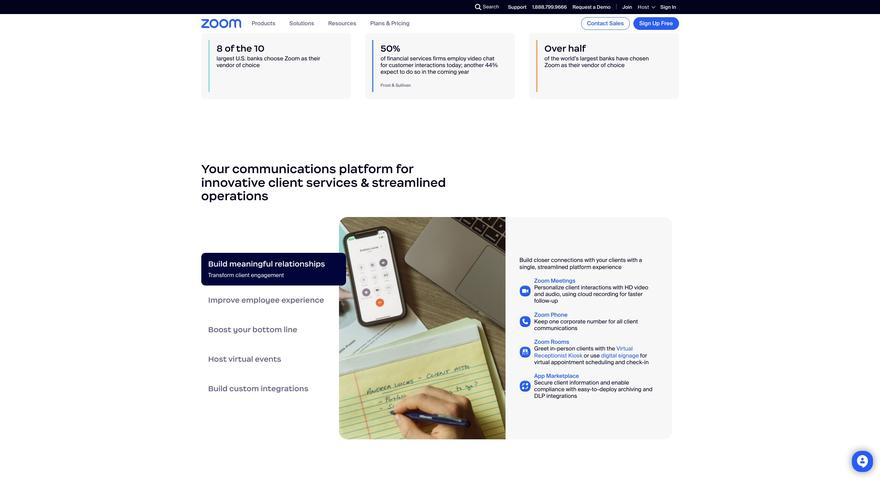 Task type: vqa. For each thing, say whether or not it's contained in the screenshot.
Quadrant
no



Task type: describe. For each thing, give the bounding box(es) containing it.
interactions inside 50% of financial services firms employ video chat for customer interactions today; another 44% expect to do so in the coming year
[[415, 62, 446, 69]]

signage
[[618, 352, 639, 359]]

largest inside over half of the world's largest banks have chosen zoom as their vendor of choice
[[580, 55, 598, 62]]

sign in link
[[661, 4, 676, 10]]

streamlined inside build closer connections with your clients with a single, streamlined platform experience
[[538, 263, 568, 271]]

and inside zoom meetings personalize client interactions with hd video and audio, using cloud recording for faster follow-up
[[534, 291, 544, 298]]

transform
[[208, 272, 234, 279]]

information
[[570, 379, 599, 387]]

for inside zoom meetings personalize client interactions with hd video and audio, using cloud recording for faster follow-up
[[620, 291, 627, 298]]

& inside your communications platform for innovative client services & streamlined operations
[[361, 175, 369, 190]]

zoom rooms link
[[534, 339, 570, 346]]

sign up free
[[640, 20, 673, 27]]

expect
[[381, 68, 398, 76]]

client inside your communications platform for innovative client services & streamlined operations
[[268, 175, 303, 190]]

zoom rooms logo image
[[520, 347, 531, 358]]

of inside 50% of financial services firms employ video chat for customer interactions today; another 44% expect to do so in the coming year
[[381, 55, 386, 62]]

zoom inside over half of the world's largest banks have chosen zoom as their vendor of choice
[[545, 62, 560, 69]]

using
[[562, 291, 577, 298]]

single,
[[520, 263, 536, 271]]

all
[[617, 318, 623, 325]]

host virtual events
[[208, 355, 281, 364]]

zoom meetings link
[[534, 277, 576, 285]]

corporate
[[561, 318, 586, 325]]

personalize
[[534, 284, 564, 291]]

world's
[[561, 55, 579, 62]]

sales
[[609, 20, 624, 27]]

boost your bottom line button
[[201, 315, 346, 345]]

zoom meetings personalize client interactions with hd video and audio, using cloud recording for faster follow-up
[[534, 277, 649, 305]]

enable
[[612, 379, 629, 387]]

phone
[[551, 311, 568, 319]]

frost
[[381, 83, 391, 88]]

sullivan
[[396, 83, 411, 88]]

in
[[672, 4, 676, 10]]

with up scheduling
[[595, 345, 606, 353]]

virtual
[[617, 345, 633, 353]]

chat
[[483, 55, 495, 62]]

for virtual appointment scheduling and check-in
[[534, 352, 649, 366]]

improve
[[208, 296, 240, 305]]

easy-
[[578, 386, 592, 393]]

sign for sign up free
[[640, 20, 651, 27]]

tabbed carousel element
[[201, 217, 679, 440]]

over
[[545, 43, 566, 54]]

employee
[[241, 296, 280, 305]]

communications inside your communications platform for innovative client services & streamlined operations
[[232, 161, 336, 177]]

video inside zoom meetings personalize client interactions with hd video and audio, using cloud recording for faster follow-up
[[635, 284, 649, 291]]

frost & sullivan
[[381, 83, 411, 88]]

greet
[[534, 345, 549, 353]]

appointment
[[551, 359, 584, 366]]

experience inside button
[[282, 296, 324, 305]]

8 of the 10 largest u.s. banks choose zoom as their vendor of choice
[[217, 43, 320, 69]]

streamlined inside your communications platform for innovative client services & streamlined operations
[[372, 175, 446, 190]]

build custom integrations
[[208, 384, 309, 394]]

search image
[[475, 4, 481, 10]]

search image
[[475, 4, 481, 10]]

line
[[284, 325, 297, 335]]

contact sales link
[[581, 17, 630, 30]]

and right to-
[[601, 379, 610, 387]]

virtual for appointment
[[534, 359, 550, 366]]

have
[[616, 55, 629, 62]]

zoom phone link
[[534, 311, 568, 319]]

customer
[[389, 62, 414, 69]]

zoom meetings logo image
[[520, 286, 531, 297]]

plans & pricing
[[370, 20, 410, 27]]

1 / 5 group
[[339, 217, 672, 440]]

products button
[[252, 20, 275, 27]]

contact sales
[[587, 20, 624, 27]]

marketplace
[[546, 373, 579, 380]]

0 horizontal spatial a
[[593, 4, 596, 10]]

clients inside build closer connections with your clients with a single, streamlined platform experience
[[609, 257, 626, 264]]

secure
[[534, 379, 553, 387]]

build for build custom integrations
[[208, 384, 228, 394]]

choice inside over half of the world's largest banks have chosen zoom as their vendor of choice
[[607, 62, 625, 69]]

boost your bottom line
[[208, 325, 297, 335]]

app marketplace secure client information and enable compliance with easy-to-deploy archiving and dlp integrations
[[534, 373, 653, 400]]

banks for over half
[[599, 55, 615, 62]]

person
[[557, 345, 575, 353]]

vendor inside 8 of the 10 largest u.s. banks choose zoom as their vendor of choice
[[217, 62, 235, 69]]

free
[[661, 20, 673, 27]]

contact
[[587, 20, 608, 27]]

improve employee experience button
[[201, 286, 346, 315]]

rooms
[[551, 339, 570, 346]]

services inside your communications platform for innovative client services & streamlined operations
[[306, 175, 358, 190]]

scheduling
[[586, 359, 614, 366]]

hd
[[625, 284, 633, 291]]

operations
[[201, 188, 269, 204]]

44%
[[485, 62, 498, 69]]

to
[[400, 68, 405, 76]]

in inside 'for virtual appointment scheduling and check-in'
[[644, 359, 649, 366]]

boost
[[208, 325, 231, 335]]

one
[[549, 318, 559, 325]]

zoom inside 8 of the 10 largest u.s. banks choose zoom as their vendor of choice
[[285, 55, 300, 62]]

card label element
[[339, 217, 672, 440]]

host virtual events button
[[201, 345, 346, 374]]

meaningful
[[229, 259, 273, 269]]

communications inside zoom phone keep one corporate number for all client communications
[[534, 325, 578, 332]]

another
[[464, 62, 484, 69]]

join
[[622, 4, 632, 10]]

so
[[414, 68, 421, 76]]

their inside over half of the world's largest banks have chosen zoom as their vendor of choice
[[569, 62, 580, 69]]

zoom for zoom meetings personalize client interactions with hd video and audio, using cloud recording for faster follow-up
[[534, 277, 550, 285]]

products
[[252, 20, 275, 27]]

support
[[508, 4, 527, 10]]

request a demo
[[573, 4, 611, 10]]

employ
[[448, 55, 466, 62]]

check-
[[627, 359, 644, 366]]



Task type: locate. For each thing, give the bounding box(es) containing it.
request a demo link
[[573, 4, 611, 10]]

virtual
[[228, 355, 253, 364], [534, 359, 550, 366]]

0 horizontal spatial as
[[301, 55, 307, 62]]

the inside over half of the world's largest banks have chosen zoom as their vendor of choice
[[551, 55, 560, 62]]

your up zoom meetings personalize client interactions with hd video and audio, using cloud recording for faster follow-up
[[597, 257, 608, 264]]

1 vendor from the left
[[217, 62, 235, 69]]

as inside 8 of the 10 largest u.s. banks choose zoom as their vendor of choice
[[301, 55, 307, 62]]

sign in
[[661, 4, 676, 10]]

digital signage link
[[601, 352, 639, 359]]

0 vertical spatial clients
[[609, 257, 626, 264]]

1 vertical spatial streamlined
[[538, 263, 568, 271]]

search
[[483, 4, 499, 10]]

0 horizontal spatial services
[[306, 175, 358, 190]]

banks for 8 of the 10
[[247, 55, 263, 62]]

zoom logo image
[[201, 19, 241, 28]]

host right join
[[638, 4, 649, 10]]

platform inside your communications platform for innovative client services & streamlined operations
[[339, 161, 393, 177]]

1 vertical spatial a
[[639, 257, 642, 264]]

0 vertical spatial sign
[[661, 4, 671, 10]]

their inside 8 of the 10 largest u.s. banks choose zoom as their vendor of choice
[[309, 55, 320, 62]]

banks
[[247, 55, 263, 62], [599, 55, 615, 62]]

1 vertical spatial your
[[233, 325, 251, 335]]

1 vertical spatial communications
[[534, 325, 578, 332]]

the left 'virtual'
[[607, 345, 615, 353]]

sign for sign in
[[661, 4, 671, 10]]

0 horizontal spatial in
[[422, 68, 427, 76]]

meetings
[[551, 277, 576, 285]]

cloud
[[578, 291, 592, 298]]

up
[[653, 20, 660, 27]]

digital
[[601, 352, 617, 359]]

as inside over half of the world's largest banks have chosen zoom as their vendor of choice
[[561, 62, 567, 69]]

virtual inside button
[[228, 355, 253, 364]]

0 horizontal spatial interactions
[[415, 62, 446, 69]]

join link
[[622, 4, 632, 10]]

largest down 8
[[217, 55, 234, 62]]

0 horizontal spatial clients
[[577, 345, 594, 353]]

the down over
[[551, 55, 560, 62]]

1 horizontal spatial communications
[[534, 325, 578, 332]]

integrations inside build custom integrations button
[[261, 384, 309, 394]]

1 horizontal spatial largest
[[580, 55, 598, 62]]

client inside the app marketplace secure client information and enable compliance with easy-to-deploy archiving and dlp integrations
[[554, 379, 568, 387]]

0 horizontal spatial streamlined
[[372, 175, 446, 190]]

over half of the world's largest banks have chosen zoom as their vendor of choice
[[545, 43, 649, 69]]

the inside 50% of financial services firms employ video chat for customer interactions today; another 44% expect to do so in the coming year
[[428, 68, 436, 76]]

sign left up
[[640, 20, 651, 27]]

build inside button
[[208, 384, 228, 394]]

1 horizontal spatial sign
[[661, 4, 671, 10]]

50% of financial services firms employ video chat for customer interactions today; another 44% expect to do so in the coming year
[[381, 43, 498, 76]]

0 vertical spatial communications
[[232, 161, 336, 177]]

with inside the app marketplace secure client information and enable compliance with easy-to-deploy archiving and dlp integrations
[[566, 386, 577, 393]]

1 horizontal spatial their
[[569, 62, 580, 69]]

pricing
[[391, 20, 410, 27]]

your communications platform for innovative client services & streamlined operations
[[201, 161, 446, 204]]

tab list containing build meaningful relationships
[[201, 253, 346, 404]]

zoom right choose on the left top of page
[[285, 55, 300, 62]]

0 vertical spatial host
[[638, 4, 649, 10]]

and right archiving
[[643, 386, 653, 393]]

& for frost
[[392, 83, 395, 88]]

client
[[268, 175, 303, 190], [236, 272, 250, 279], [566, 284, 580, 291], [624, 318, 638, 325], [554, 379, 568, 387]]

2 horizontal spatial &
[[392, 83, 395, 88]]

1 horizontal spatial choice
[[607, 62, 625, 69]]

1 vertical spatial sign
[[640, 20, 651, 27]]

and inside 'for virtual appointment scheduling and check-in'
[[615, 359, 625, 366]]

innovative
[[201, 175, 265, 190]]

1 horizontal spatial vendor
[[582, 62, 600, 69]]

1 horizontal spatial platform
[[570, 263, 591, 271]]

1 banks from the left
[[247, 55, 263, 62]]

largest down the half
[[580, 55, 598, 62]]

choose
[[264, 55, 283, 62]]

a left demo
[[593, 4, 596, 10]]

in inside 50% of financial services firms employ video chat for customer interactions today; another 44% expect to do so in the coming year
[[422, 68, 427, 76]]

0 horizontal spatial sign
[[640, 20, 651, 27]]

sign up free link
[[634, 17, 679, 30]]

client inside zoom meetings personalize client interactions with hd video and audio, using cloud recording for faster follow-up
[[566, 284, 580, 291]]

the right so
[[428, 68, 436, 76]]

their
[[309, 55, 320, 62], [569, 62, 580, 69]]

firms
[[433, 55, 446, 62]]

your inside build closer connections with your clients with a single, streamlined platform experience
[[597, 257, 608, 264]]

0 vertical spatial &
[[386, 20, 390, 27]]

1 horizontal spatial integrations
[[547, 393, 577, 400]]

interactions inside zoom meetings personalize client interactions with hd video and audio, using cloud recording for faster follow-up
[[581, 284, 612, 291]]

choice down 10
[[242, 62, 260, 69]]

1 horizontal spatial a
[[639, 257, 642, 264]]

1 vertical spatial platform
[[570, 263, 591, 271]]

2 banks from the left
[[599, 55, 615, 62]]

vendor down the half
[[582, 62, 600, 69]]

communications
[[232, 161, 336, 177], [534, 325, 578, 332]]

kiosk
[[568, 352, 583, 359]]

with
[[585, 257, 595, 264], [627, 257, 638, 264], [613, 284, 624, 291], [595, 345, 606, 353], [566, 386, 577, 393]]

build for build closer connections with your clients with a single, streamlined platform experience
[[520, 257, 533, 264]]

1 vertical spatial clients
[[577, 345, 594, 353]]

build left closer
[[520, 257, 533, 264]]

to-
[[592, 386, 600, 393]]

host down boost
[[208, 355, 227, 364]]

50%
[[381, 43, 400, 54]]

integrations inside the app marketplace secure client information and enable compliance with easy-to-deploy archiving and dlp integrations
[[547, 393, 577, 400]]

None search field
[[449, 1, 477, 13]]

1 vertical spatial &
[[392, 83, 395, 88]]

as down over
[[561, 62, 567, 69]]

custom
[[229, 384, 259, 394]]

for inside your communications platform for innovative client services & streamlined operations
[[396, 161, 414, 177]]

follow-
[[534, 297, 552, 305]]

zoom inside zoom phone keep one corporate number for all client communications
[[534, 311, 550, 319]]

a up faster at the bottom of page
[[639, 257, 642, 264]]

and
[[534, 291, 544, 298], [615, 359, 625, 366], [601, 379, 610, 387], [643, 386, 653, 393]]

1 vertical spatial video
[[635, 284, 649, 291]]

zoom up "audio,"
[[534, 277, 550, 285]]

zoom for zoom phone keep one corporate number for all client communications
[[534, 311, 550, 319]]

interactions right the do
[[415, 62, 446, 69]]

0 vertical spatial video
[[468, 55, 482, 62]]

0 horizontal spatial communications
[[232, 161, 336, 177]]

in right so
[[422, 68, 427, 76]]

1 largest from the left
[[217, 55, 234, 62]]

and left "audio,"
[[534, 291, 544, 298]]

banks down 10
[[247, 55, 263, 62]]

video
[[468, 55, 482, 62], [635, 284, 649, 291]]

the inside 8 of the 10 largest u.s. banks choose zoom as their vendor of choice
[[236, 43, 252, 54]]

improve employee experience
[[208, 296, 324, 305]]

faster
[[628, 291, 643, 298]]

build for build meaningful relationships transform client engagement
[[208, 259, 228, 269]]

1 horizontal spatial your
[[597, 257, 608, 264]]

1 vertical spatial in
[[644, 359, 649, 366]]

0 horizontal spatial platform
[[339, 161, 393, 177]]

chosen
[[630, 55, 649, 62]]

0 horizontal spatial their
[[309, 55, 320, 62]]

platform inside build closer connections with your clients with a single, streamlined platform experience
[[570, 263, 591, 271]]

integrations
[[261, 384, 309, 394], [547, 393, 577, 400]]

0 vertical spatial streamlined
[[372, 175, 446, 190]]

interactions right using
[[581, 284, 612, 291]]

demo
[[597, 4, 611, 10]]

banks inside 8 of the 10 largest u.s. banks choose zoom as their vendor of choice
[[247, 55, 263, 62]]

10
[[254, 43, 265, 54]]

1 horizontal spatial as
[[561, 62, 567, 69]]

1 horizontal spatial services
[[410, 55, 432, 62]]

& for plans
[[386, 20, 390, 27]]

0 horizontal spatial &
[[361, 175, 369, 190]]

virtual left events
[[228, 355, 253, 364]]

in
[[422, 68, 427, 76], [644, 359, 649, 366]]

as right choose on the left top of page
[[301, 55, 307, 62]]

receptionist
[[534, 352, 567, 359]]

host for the host dropdown button
[[638, 4, 649, 10]]

experience up recording
[[593, 263, 622, 271]]

host button
[[638, 4, 655, 10]]

with inside zoom meetings personalize client interactions with hd video and audio, using cloud recording for faster follow-up
[[613, 284, 624, 291]]

0 horizontal spatial experience
[[282, 296, 324, 305]]

experience up line
[[282, 296, 324, 305]]

sign
[[661, 4, 671, 10], [640, 20, 651, 27]]

and down 'virtual'
[[615, 359, 625, 366]]

in right signage
[[644, 359, 649, 366]]

build inside build meaningful relationships transform client engagement
[[208, 259, 228, 269]]

with right connections
[[585, 257, 595, 264]]

number
[[587, 318, 607, 325]]

services inside 50% of financial services firms employ video chat for customer interactions today; another 44% expect to do so in the coming year
[[410, 55, 432, 62]]

1 vertical spatial experience
[[282, 296, 324, 305]]

0 horizontal spatial banks
[[247, 55, 263, 62]]

0 horizontal spatial host
[[208, 355, 227, 364]]

0 vertical spatial in
[[422, 68, 427, 76]]

0 horizontal spatial your
[[233, 325, 251, 335]]

deploy
[[600, 386, 617, 393]]

zoom down the follow-
[[534, 311, 550, 319]]

1 horizontal spatial &
[[386, 20, 390, 27]]

0 horizontal spatial largest
[[217, 55, 234, 62]]

1 horizontal spatial banks
[[599, 55, 615, 62]]

with up hd
[[627, 257, 638, 264]]

in-
[[550, 345, 557, 353]]

for inside 50% of financial services firms employ video chat for customer interactions today; another 44% expect to do so in the coming year
[[381, 62, 388, 69]]

with left easy-
[[566, 386, 577, 393]]

1 horizontal spatial in
[[644, 359, 649, 366]]

1 vertical spatial services
[[306, 175, 358, 190]]

person communicating over the phone image
[[339, 217, 506, 440]]

0 vertical spatial experience
[[593, 263, 622, 271]]

2 vendor from the left
[[582, 62, 600, 69]]

build inside build closer connections with your clients with a single, streamlined platform experience
[[520, 257, 533, 264]]

vendor left u.s.
[[217, 62, 235, 69]]

zoom inside zoom meetings personalize client interactions with hd video and audio, using cloud recording for faster follow-up
[[534, 277, 550, 285]]

1 horizontal spatial video
[[635, 284, 649, 291]]

build
[[520, 257, 533, 264], [208, 259, 228, 269], [208, 384, 228, 394]]

8
[[217, 43, 223, 54]]

closer
[[534, 257, 550, 264]]

integrations down "marketplace"
[[547, 393, 577, 400]]

experience inside build closer connections with your clients with a single, streamlined platform experience
[[593, 263, 622, 271]]

client inside build meaningful relationships transform client engagement
[[236, 272, 250, 279]]

0 horizontal spatial virtual
[[228, 355, 253, 364]]

zoom rooms
[[534, 339, 570, 346]]

for
[[381, 62, 388, 69], [396, 161, 414, 177], [620, 291, 627, 298], [609, 318, 616, 325], [640, 352, 647, 359]]

for inside zoom phone keep one corporate number for all client communications
[[609, 318, 616, 325]]

1 horizontal spatial clients
[[609, 257, 626, 264]]

largest inside 8 of the 10 largest u.s. banks choose zoom as their vendor of choice
[[217, 55, 234, 62]]

events
[[255, 355, 281, 364]]

zoom left in-
[[534, 339, 550, 346]]

virtual for events
[[228, 355, 253, 364]]

build custom integrations button
[[201, 374, 346, 404]]

0 horizontal spatial choice
[[242, 62, 260, 69]]

recording
[[594, 291, 619, 298]]

1 vertical spatial interactions
[[581, 284, 612, 291]]

tab list inside tabbed carousel element
[[201, 253, 346, 404]]

build left custom
[[208, 384, 228, 394]]

virtual inside 'for virtual appointment scheduling and check-in'
[[534, 359, 550, 366]]

your
[[201, 161, 229, 177]]

client inside zoom phone keep one corporate number for all client communications
[[624, 318, 638, 325]]

your right boost
[[233, 325, 251, 335]]

tab list
[[201, 253, 346, 404]]

zoom
[[285, 55, 300, 62], [545, 62, 560, 69], [534, 277, 550, 285], [534, 311, 550, 319], [534, 339, 550, 346]]

resources button
[[328, 20, 356, 27]]

host
[[638, 4, 649, 10], [208, 355, 227, 364]]

1 vertical spatial host
[[208, 355, 227, 364]]

video inside 50% of financial services firms employ video chat for customer interactions today; another 44% expect to do so in the coming year
[[468, 55, 482, 62]]

zoom phone logo image
[[520, 316, 531, 327]]

banks left have
[[599, 55, 615, 62]]

half
[[568, 43, 586, 54]]

sign left the in
[[661, 4, 671, 10]]

the inside card label element
[[607, 345, 615, 353]]

0 vertical spatial services
[[410, 55, 432, 62]]

0 vertical spatial your
[[597, 257, 608, 264]]

a inside build closer connections with your clients with a single, streamlined platform experience
[[639, 257, 642, 264]]

use
[[591, 352, 600, 359]]

choice left chosen
[[607, 62, 625, 69]]

1 choice from the left
[[242, 62, 260, 69]]

0 vertical spatial platform
[[339, 161, 393, 177]]

today;
[[447, 62, 463, 69]]

archiving
[[618, 386, 642, 393]]

plans & pricing link
[[370, 20, 410, 27]]

video right hd
[[635, 284, 649, 291]]

choice inside 8 of the 10 largest u.s. banks choose zoom as their vendor of choice
[[242, 62, 260, 69]]

0 vertical spatial a
[[593, 4, 596, 10]]

or
[[584, 352, 589, 359]]

host inside button
[[208, 355, 227, 364]]

u.s.
[[236, 55, 246, 62]]

vendor inside over half of the world's largest banks have chosen zoom as their vendor of choice
[[582, 62, 600, 69]]

virtual down the "greet"
[[534, 359, 550, 366]]

banks inside over half of the world's largest banks have chosen zoom as their vendor of choice
[[599, 55, 615, 62]]

integrations down the host virtual events button
[[261, 384, 309, 394]]

virtual receptionist kiosk
[[534, 345, 633, 359]]

your inside button
[[233, 325, 251, 335]]

1 horizontal spatial virtual
[[534, 359, 550, 366]]

2 largest from the left
[[580, 55, 598, 62]]

clients
[[609, 257, 626, 264], [577, 345, 594, 353]]

bottom
[[253, 325, 282, 335]]

1 horizontal spatial host
[[638, 4, 649, 10]]

0 horizontal spatial vendor
[[217, 62, 235, 69]]

the up u.s.
[[236, 43, 252, 54]]

app marketplace logo image
[[520, 381, 531, 392]]

coming
[[438, 68, 457, 76]]

0 vertical spatial interactions
[[415, 62, 446, 69]]

1 horizontal spatial experience
[[593, 263, 622, 271]]

1 horizontal spatial streamlined
[[538, 263, 568, 271]]

zoom for zoom rooms
[[534, 339, 550, 346]]

build up transform
[[208, 259, 228, 269]]

virtual receptionist kiosk link
[[534, 345, 633, 359]]

resources
[[328, 20, 356, 27]]

with left hd
[[613, 284, 624, 291]]

compliance
[[534, 386, 565, 393]]

0 horizontal spatial video
[[468, 55, 482, 62]]

engagement
[[251, 272, 284, 279]]

for inside 'for virtual appointment scheduling and check-in'
[[640, 352, 647, 359]]

or use digital signage
[[583, 352, 639, 359]]

zoom down over
[[545, 62, 560, 69]]

2 vertical spatial &
[[361, 175, 369, 190]]

2 choice from the left
[[607, 62, 625, 69]]

up
[[552, 297, 558, 305]]

keep
[[534, 318, 548, 325]]

video left chat
[[468, 55, 482, 62]]

0 horizontal spatial integrations
[[261, 384, 309, 394]]

1 horizontal spatial interactions
[[581, 284, 612, 291]]

host for host virtual events
[[208, 355, 227, 364]]



